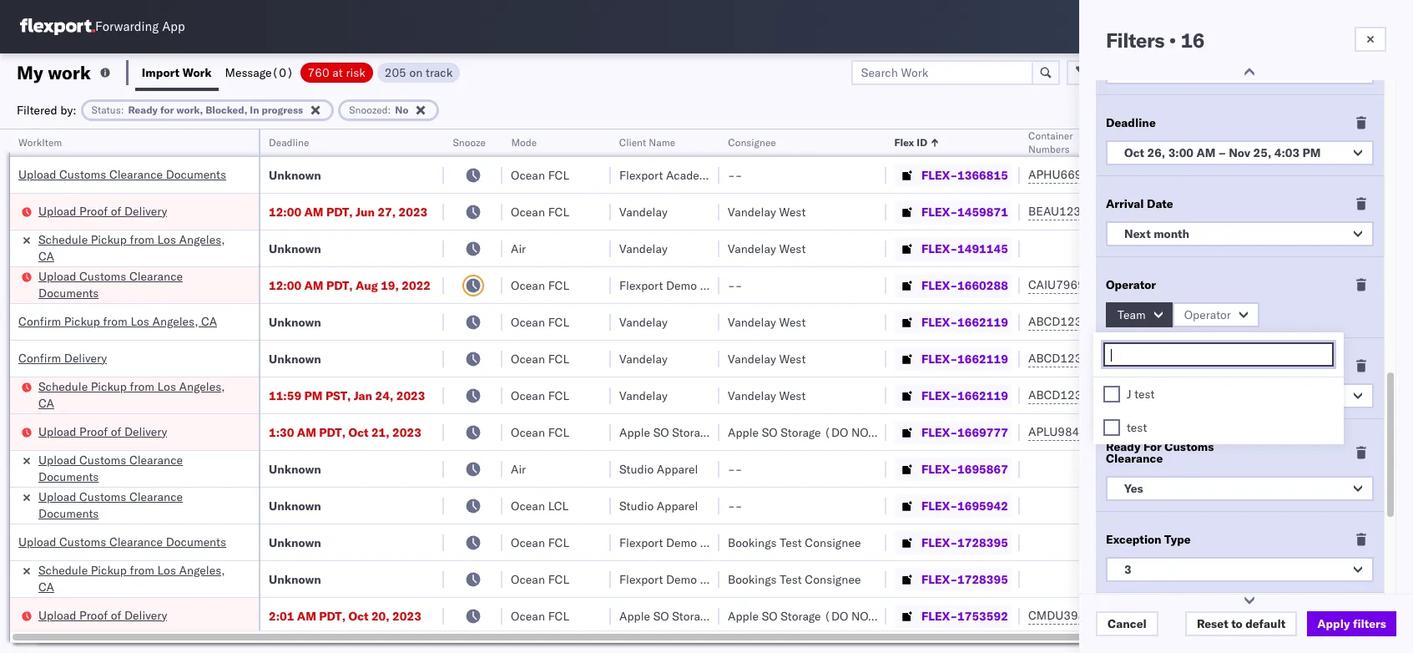 Task type: describe. For each thing, give the bounding box(es) containing it.
resize handle column header for workitem
[[239, 129, 259, 653]]

2 gaurav jawla from the top
[[1346, 241, 1414, 256]]

479017491
[[1137, 425, 1203, 440]]

10 flex- from the top
[[922, 498, 958, 513]]

2 demo from the top
[[666, 535, 697, 550]]

upload customs clearance documents link for upload customs clearance documents button associated with flexport demo consignee
[[18, 533, 226, 550]]

9 ocean from the top
[[511, 535, 545, 550]]

resize handle column header for client name
[[700, 129, 720, 653]]

flex-1459871
[[922, 204, 1009, 219]]

1 bookings from the top
[[728, 535, 777, 550]]

of for 1:30 am pdt, oct 21, 2023
[[111, 424, 121, 439]]

1660288
[[958, 278, 1009, 293]]

26,
[[1148, 145, 1166, 160]]

7 unknown from the top
[[269, 535, 321, 550]]

2 3 button from the top
[[1106, 557, 1375, 582]]

jan
[[354, 388, 373, 403]]

savan
[[1384, 167, 1414, 182]]

1 flex-1728395 from the top
[[922, 535, 1009, 550]]

proof for 1:30 am pdt, oct 21, 2023
[[79, 424, 108, 439]]

Search Work text field
[[852, 60, 1034, 85]]

am for 12:00 am pdt, jun 27, 2023
[[304, 204, 324, 219]]

of for 12:00 am pdt, jun 27, 2023
[[111, 203, 121, 218]]

1491145
[[958, 241, 1009, 256]]

on
[[410, 65, 423, 80]]

flex-1669777
[[922, 425, 1009, 440]]

consignee button
[[720, 133, 870, 149]]

pdt, for 20,
[[319, 608, 346, 623]]

1 gaurav jawla from the top
[[1346, 204, 1414, 219]]

confirm delivery
[[18, 350, 107, 365]]

1 ocean fcl from the top
[[511, 167, 570, 182]]

9 ocean fcl from the top
[[511, 572, 570, 587]]

forwarding app
[[95, 19, 185, 35]]

schedule pickup from los angeles, ca inside button
[[38, 379, 225, 410]]

10 resize handle column header from the left
[[1371, 129, 1391, 653]]

oct inside button
[[1125, 145, 1145, 160]]

1 flexport from the top
[[620, 167, 663, 182]]

3 upload proof of delivery button from the top
[[38, 607, 167, 625]]

workitem
[[18, 136, 62, 149]]

2 jawla from the top
[[1387, 241, 1414, 256]]

2 fcl from the top
[[548, 204, 570, 219]]

10 ocean fcl from the top
[[511, 608, 570, 623]]

month
[[1154, 226, 1190, 241]]

1 test from the top
[[780, 535, 802, 550]]

5 ocean from the top
[[511, 351, 545, 366]]

3 abcd1234560 from the top
[[1029, 387, 1112, 403]]

3 west from the top
[[779, 314, 806, 329]]

message (0)
[[225, 65, 294, 80]]

8 flex- from the top
[[922, 425, 958, 440]]

bozo1234565,
[[1117, 204, 1202, 219]]

confirm delivery button
[[18, 349, 107, 368]]

schedule for ocean fcl
[[38, 562, 88, 577]]

5 vandelay west from the top
[[728, 388, 806, 403]]

2023 for 12:00 am pdt, jun 27, 2023
[[399, 204, 428, 219]]

filters
[[1354, 616, 1387, 631]]

mbl/mawb numbers button
[[1129, 133, 1321, 149]]

0 horizontal spatial pm
[[304, 388, 323, 403]]

1753592
[[958, 608, 1009, 623]]

reset to default button
[[1186, 611, 1298, 636]]

9 fcl from the top
[[548, 572, 570, 587]]

1 demo from the top
[[666, 278, 697, 293]]

3 gaurav jawla from the top
[[1346, 278, 1414, 293]]

4 vandelay west from the top
[[728, 351, 806, 366]]

am for 12:00 am pdt, aug 19, 2022
[[304, 278, 324, 293]]

risk
[[346, 65, 366, 80]]

j test
[[1127, 387, 1155, 402]]

angeles, for schedule pickup from los angeles, ca 'link' corresponding to air
[[179, 232, 225, 247]]

5 flex- from the top
[[922, 314, 958, 329]]

blocked,
[[206, 103, 248, 116]]

for
[[1144, 439, 1162, 454]]

1 vertical spatial operator
[[1106, 277, 1157, 292]]

1459871
[[958, 204, 1009, 219]]

2 flex- from the top
[[922, 204, 958, 219]]

schedule pickup from los angeles, ca link for ocean fcl
[[38, 562, 237, 595]]

message
[[225, 65, 272, 80]]

no
[[395, 103, 409, 116]]

oct 26, 3:00 am – nov 25, 4:03 pm button
[[1106, 140, 1375, 165]]

list box containing j test
[[1094, 377, 1344, 444]]

3 vandelay west from the top
[[728, 314, 806, 329]]

1 unknown from the top
[[269, 167, 321, 182]]

5 west from the top
[[779, 388, 806, 403]]

resize handle column header for container numbers
[[1109, 129, 1129, 653]]

ready for customs clearance
[[1106, 439, 1214, 466]]

studio for ocean lcl
[[620, 498, 654, 513]]

work
[[48, 61, 91, 84]]

for
[[160, 103, 174, 116]]

3 upload proof of delivery link from the top
[[38, 607, 167, 623]]

1 vertical spatial upload customs clearance documents button
[[38, 268, 237, 303]]

4 flexport from the top
[[620, 572, 663, 587]]

apply filters button
[[1308, 611, 1397, 636]]

5 gaurav from the top
[[1346, 351, 1384, 366]]

upload customs clearance documents button for flexport academy
[[18, 166, 226, 184]]

flex-1366815
[[922, 167, 1009, 182]]

item
[[1139, 358, 1164, 373]]

16
[[1181, 28, 1205, 53]]

resize handle column header for consignee
[[867, 129, 887, 653]]

8 unknown from the top
[[269, 572, 321, 587]]

2:01 am pdt, oct 20, 2023
[[269, 608, 422, 623]]

upload proof of delivery button for 1:30 am pdt, oct 21, 2023
[[38, 423, 167, 441]]

import work button
[[135, 53, 218, 91]]

beau1234567, bozo1234565, tcnu1234565
[[1029, 204, 1287, 219]]

3 fcl from the top
[[548, 278, 570, 293]]

cancel button
[[1096, 611, 1159, 636]]

11 ocean from the top
[[511, 608, 545, 623]]

am inside button
[[1197, 145, 1216, 160]]

1:30 am pdt, oct 21, 2023
[[269, 425, 422, 440]]

beau1234567,
[[1029, 204, 1114, 219]]

3 jawla from the top
[[1387, 278, 1414, 293]]

4 west from the top
[[779, 351, 806, 366]]

work inside button
[[183, 65, 212, 80]]

2 gaurav from the top
[[1346, 241, 1384, 256]]

–
[[1219, 145, 1226, 160]]

1 vertical spatial type
[[1165, 532, 1191, 547]]

2 1662119 from the top
[[958, 351, 1009, 366]]

team
[[1118, 307, 1146, 322]]

5 jawla from the top
[[1387, 351, 1414, 366]]

1 gaurav from the top
[[1346, 204, 1384, 219]]

4 jawla from the top
[[1387, 314, 1414, 329]]

snooze
[[453, 136, 485, 149]]

schedule pickup from los angeles, ca for air
[[38, 232, 225, 263]]

client
[[620, 136, 647, 149]]

my work
[[17, 61, 91, 84]]

status
[[92, 103, 121, 116]]

file
[[1128, 65, 1148, 80]]

6 ocean fcl from the top
[[511, 388, 570, 403]]

none checkbox inside list box
[[1104, 419, 1121, 436]]

from for the confirm pickup from los angeles, ca link at the left of page
[[103, 314, 128, 329]]

2 horizontal spatial operator
[[1346, 136, 1386, 149]]

1 flexport demo consignee from the top
[[620, 278, 756, 293]]

numbers for container numbers
[[1029, 143, 1070, 155]]

pdt, for 27,
[[327, 204, 353, 219]]

los for second schedule pickup from los angeles, ca 'link' from the top
[[157, 379, 176, 394]]

1 jawla from the top
[[1387, 204, 1414, 219]]

2 ocean from the top
[[511, 204, 545, 219]]

4 ocean fcl from the top
[[511, 314, 570, 329]]

2 flex-1662119 from the top
[[922, 351, 1009, 366]]

team button
[[1106, 302, 1175, 327]]

pdt, for 19,
[[327, 278, 353, 293]]

client name button
[[611, 133, 703, 149]]

to
[[1232, 616, 1243, 631]]

1 vandelay west from the top
[[728, 204, 806, 219]]

8 ocean fcl from the top
[[511, 535, 570, 550]]

1 3 button from the top
[[1106, 383, 1375, 408]]

snoozed
[[349, 103, 388, 116]]

omkar savan
[[1346, 167, 1414, 182]]

3:00
[[1169, 145, 1194, 160]]

3 upload proof of delivery from the top
[[38, 608, 167, 623]]

24,
[[375, 388, 394, 403]]

ready inside ready for customs clearance
[[1106, 439, 1141, 454]]

2 bookings from the top
[[728, 572, 777, 587]]

proof for 12:00 am pdt, jun 27, 2023
[[79, 203, 108, 218]]

apparel for ocean lcl
[[657, 498, 698, 513]]

batch
[[1320, 65, 1352, 80]]

schedule pickup from los angeles, ca button
[[38, 378, 237, 413]]

2022
[[402, 278, 431, 293]]

4 gaurav jawla from the top
[[1346, 314, 1414, 329]]

3 proof from the top
[[79, 608, 108, 623]]

snoozed : no
[[349, 103, 409, 116]]

6 unknown from the top
[[269, 498, 321, 513]]

5 fcl from the top
[[548, 351, 570, 366]]

j
[[1127, 387, 1132, 402]]

schedule for air
[[38, 232, 88, 247]]

3 flex- from the top
[[922, 241, 958, 256]]

my
[[17, 61, 43, 84]]

7 fcl from the top
[[548, 425, 570, 440]]

schedule pickup from los angeles, ca link for air
[[38, 231, 237, 264]]

resize handle column header for deadline
[[424, 129, 444, 653]]

am for 2:01 am pdt, oct 20, 2023
[[297, 608, 316, 623]]

name
[[649, 136, 676, 149]]

ocean lcl
[[511, 498, 569, 513]]

from for ocean fcl schedule pickup from los angeles, ca 'link'
[[130, 562, 154, 577]]

yes button
[[1106, 476, 1375, 501]]

arrival
[[1106, 196, 1145, 211]]

forwarding
[[95, 19, 159, 35]]

upload proof of delivery for 1:30
[[38, 424, 167, 439]]

operator button
[[1173, 302, 1260, 327]]

2 west from the top
[[779, 241, 806, 256]]

20,
[[372, 608, 390, 623]]

2 ocean fcl from the top
[[511, 204, 570, 219]]

3 ocean fcl from the top
[[511, 278, 570, 293]]

customs inside ready for customs clearance
[[1165, 439, 1214, 454]]

aplu9843989
[[1029, 424, 1109, 439]]

•
[[1170, 28, 1177, 53]]

1 flex- from the top
[[922, 167, 958, 182]]

delivery for upload proof of delivery button for 12:00 am pdt, jun 27, 2023
[[124, 203, 167, 218]]

pdt, for 21,
[[319, 425, 346, 440]]

mbl/mawb
[[1137, 136, 1196, 149]]

2 flexport demo consignee from the top
[[620, 535, 756, 550]]

flex-1753592
[[922, 608, 1009, 623]]



Task type: vqa. For each thing, say whether or not it's contained in the screenshot.


Task type: locate. For each thing, give the bounding box(es) containing it.
confirm for confirm delivery
[[18, 350, 61, 365]]

3 down work item type
[[1125, 388, 1132, 403]]

2 proof from the top
[[79, 424, 108, 439]]

pdt, left 20,
[[319, 608, 346, 623]]

0 vertical spatial bookings test consignee
[[728, 535, 861, 550]]

vandelay
[[620, 204, 668, 219], [728, 204, 776, 219], [620, 241, 668, 256], [728, 241, 776, 256], [620, 314, 668, 329], [728, 314, 776, 329], [620, 351, 668, 366], [728, 351, 776, 366], [620, 388, 668, 403], [728, 388, 776, 403]]

pdt, left "aug"
[[327, 278, 353, 293]]

2 vertical spatial upload proof of delivery
[[38, 608, 167, 623]]

0 horizontal spatial numbers
[[1029, 143, 1070, 155]]

am right 2:01
[[297, 608, 316, 623]]

2 schedule pickup from los angeles, ca link from the top
[[38, 378, 237, 411]]

12:00 for 12:00 am pdt, aug 19, 2022
[[269, 278, 302, 293]]

1 vertical spatial apparel
[[657, 498, 698, 513]]

2 vertical spatial demo
[[666, 572, 697, 587]]

3 button up reset to default
[[1106, 557, 1375, 582]]

am for 1:30 am pdt, oct 21, 2023
[[297, 425, 316, 440]]

1 flex-1662119 from the top
[[922, 314, 1009, 329]]

angeles, for second schedule pickup from los angeles, ca 'link' from the top
[[179, 379, 225, 394]]

2 vertical spatial operator
[[1185, 307, 1232, 322]]

flex-1695942 button
[[895, 494, 1012, 517], [895, 494, 1012, 517]]

0 horizontal spatial work
[[183, 65, 212, 80]]

pm inside button
[[1303, 145, 1321, 160]]

upload proof of delivery button for 12:00 am pdt, jun 27, 2023
[[38, 203, 167, 221]]

file exception
[[1128, 65, 1206, 80]]

0 vertical spatial operator
[[1346, 136, 1386, 149]]

0 horizontal spatial operator
[[1106, 277, 1157, 292]]

2 vertical spatial abcd1234560
[[1029, 387, 1112, 403]]

0 vertical spatial 1662119
[[958, 314, 1009, 329]]

cmdu39849018
[[1137, 608, 1231, 623]]

flex-1491145
[[922, 241, 1009, 256]]

2023 right 27,
[[399, 204, 428, 219]]

1 vertical spatial bookings
[[728, 572, 777, 587]]

10 fcl from the top
[[548, 608, 570, 623]]

1 apparel from the top
[[657, 461, 698, 476]]

1 vertical spatial 1662119
[[958, 351, 1009, 366]]

los for schedule pickup from los angeles, ca 'link' corresponding to air
[[157, 232, 176, 247]]

5 unknown from the top
[[269, 461, 321, 476]]

2 vertical spatial flexport demo consignee
[[620, 572, 756, 587]]

1695867
[[958, 461, 1009, 476]]

0 vertical spatial 3
[[1125, 388, 1132, 403]]

1 vertical spatial ready
[[1106, 439, 1141, 454]]

0 vertical spatial upload proof of delivery
[[38, 203, 167, 218]]

10 ocean from the top
[[511, 572, 545, 587]]

none checkbox inside list box
[[1104, 386, 1121, 403]]

1 horizontal spatial work
[[1106, 358, 1136, 373]]

1 vertical spatial abcd1234560
[[1029, 351, 1112, 366]]

1 vertical spatial proof
[[79, 424, 108, 439]]

deadline inside "button"
[[269, 136, 309, 149]]

0 vertical spatial pm
[[1303, 145, 1321, 160]]

next
[[1125, 226, 1151, 241]]

bookings test consignee
[[728, 535, 861, 550], [728, 572, 861, 587]]

1669777
[[958, 425, 1009, 440]]

12:00 am pdt, jun 27, 2023
[[269, 204, 428, 219]]

resize handle column header for mbl/mawb numbers
[[1318, 129, 1338, 653]]

1728395 up "1753592"
[[958, 572, 1009, 587]]

3 flexport from the top
[[620, 535, 663, 550]]

1 vertical spatial test
[[1127, 420, 1148, 435]]

1 vertical spatial schedule pickup from los angeles, ca
[[38, 379, 225, 410]]

5 resize handle column header from the left
[[700, 129, 720, 653]]

1 schedule from the top
[[38, 232, 88, 247]]

resize handle column header
[[239, 129, 259, 653], [424, 129, 444, 653], [483, 129, 503, 653], [591, 129, 611, 653], [700, 129, 720, 653], [867, 129, 887, 653], [1000, 129, 1020, 653], [1109, 129, 1129, 653], [1318, 129, 1338, 653], [1371, 129, 1391, 653]]

0 vertical spatial ready
[[128, 103, 158, 116]]

0 vertical spatial test
[[1135, 387, 1155, 402]]

1 1662119 from the top
[[958, 314, 1009, 329]]

0 vertical spatial schedule pickup from los angeles, ca
[[38, 232, 225, 263]]

0 vertical spatial deadline
[[1106, 115, 1156, 130]]

: for snoozed
[[388, 103, 391, 116]]

next month
[[1125, 226, 1190, 241]]

operator up team
[[1106, 277, 1157, 292]]

4 unknown from the top
[[269, 351, 321, 366]]

status : ready for work, blocked, in progress
[[92, 103, 303, 116]]

los for the confirm pickup from los angeles, ca link at the left of page
[[131, 314, 149, 329]]

operator down ymluw236679313
[[1185, 307, 1232, 322]]

apparel
[[657, 461, 698, 476], [657, 498, 698, 513]]

3 resize handle column header from the left
[[483, 129, 503, 653]]

8 resize handle column header from the left
[[1109, 129, 1129, 653]]

exception type
[[1106, 532, 1191, 547]]

4:03
[[1275, 145, 1300, 160]]

flex-1728395 up flex-1753592 at the right bottom of the page
[[922, 572, 1009, 587]]

2 flex-1728395 from the top
[[922, 572, 1009, 587]]

2 schedule pickup from los angeles, ca from the top
[[38, 379, 225, 410]]

1 abcd1234560 from the top
[[1029, 314, 1112, 329]]

12:00 am pdt, aug 19, 2022
[[269, 278, 431, 293]]

angeles, for the confirm pickup from los angeles, ca link at the left of page
[[152, 314, 198, 329]]

205 on track
[[385, 65, 453, 80]]

ymluw236679313
[[1137, 278, 1245, 293]]

los for ocean fcl schedule pickup from los angeles, ca 'link'
[[157, 562, 176, 577]]

bookings
[[728, 535, 777, 550], [728, 572, 777, 587]]

resize handle column header for flex id
[[1000, 129, 1020, 653]]

list box
[[1094, 377, 1344, 444]]

2 confirm from the top
[[18, 350, 61, 365]]

1 vertical spatial demo
[[666, 535, 697, 550]]

0 vertical spatial demo
[[666, 278, 697, 293]]

upload customs clearance documents link for flexport academy's upload customs clearance documents button
[[18, 166, 226, 182]]

0 vertical spatial upload customs clearance documents button
[[18, 166, 226, 184]]

2 vertical spatial 1662119
[[958, 388, 1009, 403]]

0 vertical spatial confirm
[[18, 314, 61, 329]]

2 abcd1234560 from the top
[[1029, 351, 1112, 366]]

1366815
[[958, 167, 1009, 182]]

pickup
[[91, 232, 127, 247], [64, 314, 100, 329], [91, 379, 127, 394], [91, 562, 127, 577]]

1 : from the left
[[121, 103, 124, 116]]

upload
[[18, 167, 56, 182], [38, 203, 76, 218], [38, 268, 76, 284], [38, 424, 76, 439], [38, 452, 76, 467], [38, 489, 76, 504], [18, 534, 56, 549], [38, 608, 76, 623]]

angeles, for ocean fcl schedule pickup from los angeles, ca 'link'
[[179, 562, 225, 577]]

tcnu1234565
[[1205, 204, 1287, 219]]

1 vertical spatial upload proof of delivery
[[38, 424, 167, 439]]

ocean fcl
[[511, 167, 570, 182], [511, 204, 570, 219], [511, 278, 570, 293], [511, 314, 570, 329], [511, 351, 570, 366], [511, 388, 570, 403], [511, 425, 570, 440], [511, 535, 570, 550], [511, 572, 570, 587], [511, 608, 570, 623]]

3 schedule pickup from los angeles, ca from the top
[[38, 562, 225, 594]]

3 1662119 from the top
[[958, 388, 1009, 403]]

delivery for upload proof of delivery button for 1:30 am pdt, oct 21, 2023
[[124, 424, 167, 439]]

import work
[[142, 65, 212, 80]]

2 vertical spatial schedule
[[38, 562, 88, 577]]

pm right 4:03
[[1303, 145, 1321, 160]]

1 vertical spatial oct
[[349, 425, 369, 440]]

1 fcl from the top
[[548, 167, 570, 182]]

1 horizontal spatial ready
[[1106, 439, 1141, 454]]

upload customs clearance documents link
[[18, 166, 226, 182], [38, 268, 237, 301], [38, 451, 237, 485], [38, 488, 237, 522], [18, 533, 226, 550]]

oct 26, 3:00 am – nov 25, 4:03 pm
[[1125, 145, 1321, 160]]

0 vertical spatial of
[[111, 203, 121, 218]]

delivery for 1st upload proof of delivery button from the bottom of the page
[[124, 608, 167, 623]]

flexport
[[620, 167, 663, 182], [620, 278, 663, 293], [620, 535, 663, 550], [620, 572, 663, 587]]

oct left 21,
[[349, 425, 369, 440]]

deadline down progress
[[269, 136, 309, 149]]

12:00 left jun
[[269, 204, 302, 219]]

0 vertical spatial 1728395
[[958, 535, 1009, 550]]

1 12:00 from the top
[[269, 204, 302, 219]]

0 vertical spatial oct
[[1125, 145, 1145, 160]]

2 vertical spatial of
[[111, 608, 121, 623]]

from for schedule pickup from los angeles, ca 'link' corresponding to air
[[130, 232, 154, 247]]

numbers for mbl/mawb numbers
[[1198, 136, 1239, 149]]

air for studio apparel
[[511, 461, 526, 476]]

upload customs clearance documents link for middle upload customs clearance documents button
[[38, 268, 237, 301]]

pdt, down pst, on the left bottom
[[319, 425, 346, 440]]

1 ocean from the top
[[511, 167, 545, 182]]

1 vertical spatial work
[[1106, 358, 1136, 373]]

1 vertical spatial air
[[511, 461, 526, 476]]

deadline up '26,'
[[1106, 115, 1156, 130]]

2 bookings test consignee from the top
[[728, 572, 861, 587]]

2023
[[399, 204, 428, 219], [396, 388, 425, 403], [393, 425, 422, 440], [393, 608, 422, 623]]

exception
[[1151, 65, 1206, 80]]

0 horizontal spatial :
[[121, 103, 124, 116]]

1 vertical spatial studio
[[620, 498, 654, 513]]

1 3 from the top
[[1125, 388, 1132, 403]]

1 vertical spatial upload proof of delivery link
[[38, 423, 167, 440]]

client name
[[620, 136, 676, 149]]

1 air from the top
[[511, 241, 526, 256]]

2023 right 21,
[[393, 425, 422, 440]]

2 upload proof of delivery link from the top
[[38, 423, 167, 440]]

11 flex- from the top
[[922, 535, 958, 550]]

customs
[[59, 167, 106, 182], [79, 268, 126, 284], [1165, 439, 1214, 454], [79, 452, 126, 467], [79, 489, 126, 504], [59, 534, 106, 549]]

am left the – in the right top of the page
[[1197, 145, 1216, 160]]

2023 right 20,
[[393, 608, 422, 623]]

schedule inside button
[[38, 379, 88, 394]]

1 vertical spatial upload proof of delivery button
[[38, 423, 167, 441]]

0 vertical spatial air
[[511, 241, 526, 256]]

11:59
[[269, 388, 302, 403]]

12:00 for 12:00 am pdt, jun 27, 2023
[[269, 204, 302, 219]]

id
[[918, 136, 928, 149]]

0 vertical spatial apparel
[[657, 461, 698, 476]]

am left jun
[[304, 204, 324, 219]]

air for vandelay
[[511, 241, 526, 256]]

1 1728395 from the top
[[958, 535, 1009, 550]]

upload customs clearance documents button for flexport demo consignee
[[18, 533, 226, 552]]

0 horizontal spatial deadline
[[269, 136, 309, 149]]

oct left 20,
[[349, 608, 369, 623]]

confirm inside "button"
[[18, 350, 61, 365]]

2 12:00 from the top
[[269, 278, 302, 293]]

clearance
[[109, 167, 163, 182], [129, 268, 183, 284], [1106, 451, 1163, 466], [129, 452, 183, 467], [129, 489, 183, 504], [109, 534, 163, 549]]

2 3 from the top
[[1125, 562, 1132, 577]]

2023 right 24,
[[396, 388, 425, 403]]

schedule pickup from los angeles, ca for ocean fcl
[[38, 562, 225, 594]]

apply filters
[[1318, 616, 1387, 631]]

from for second schedule pickup from los angeles, ca 'link' from the top
[[130, 379, 154, 394]]

1 vertical spatial of
[[111, 424, 121, 439]]

8 ocean from the top
[[511, 498, 545, 513]]

1 vertical spatial 3
[[1125, 562, 1132, 577]]

upload proof of delivery
[[38, 203, 167, 218], [38, 424, 167, 439], [38, 608, 167, 623]]

flex id button
[[887, 133, 1004, 149]]

0 vertical spatial flex-1728395
[[922, 535, 1009, 550]]

4 gaurav from the top
[[1346, 314, 1384, 329]]

studio for air
[[620, 461, 654, 476]]

Search Shipments (/) text field
[[1094, 14, 1255, 39]]

1728395 down 1695942
[[958, 535, 1009, 550]]

1 horizontal spatial pm
[[1303, 145, 1321, 160]]

oct left '26,'
[[1125, 145, 1145, 160]]

1 vertical spatial deadline
[[269, 136, 309, 149]]

1 vertical spatial pm
[[304, 388, 323, 403]]

cmdu3984074
[[1029, 608, 1115, 623]]

1 vertical spatial 12:00
[[269, 278, 302, 293]]

0 vertical spatial 12:00
[[269, 204, 302, 219]]

2 studio apparel from the top
[[620, 498, 698, 513]]

date
[[1147, 196, 1174, 211]]

work up j
[[1106, 358, 1136, 373]]

1 vertical spatial 1728395
[[958, 572, 1009, 587]]

deadline
[[1106, 115, 1156, 130], [269, 136, 309, 149]]

type right item
[[1167, 358, 1193, 373]]

apparel for air
[[657, 461, 698, 476]]

flex-1728395 down flex-1695942
[[922, 535, 1009, 550]]

3 flex-1662119 from the top
[[922, 388, 1009, 403]]

0 vertical spatial test
[[780, 535, 802, 550]]

12 flex- from the top
[[922, 572, 958, 587]]

0 vertical spatial bookings
[[728, 535, 777, 550]]

confirm inside button
[[18, 314, 61, 329]]

oct for flex-1753592
[[349, 608, 369, 623]]

0 vertical spatial work
[[183, 65, 212, 80]]

:
[[121, 103, 124, 116], [388, 103, 391, 116]]

13 flex- from the top
[[922, 608, 958, 623]]

(0)
[[272, 65, 294, 80]]

None checkbox
[[1104, 386, 1121, 403]]

1 schedule pickup from los angeles, ca from the top
[[38, 232, 225, 263]]

3 schedule pickup from los angeles, ca link from the top
[[38, 562, 237, 595]]

0 vertical spatial proof
[[79, 203, 108, 218]]

11:59 pm pst, jan 24, 2023
[[269, 388, 425, 403]]

apply
[[1318, 616, 1351, 631]]

1 vertical spatial studio apparel
[[620, 498, 698, 513]]

2 resize handle column header from the left
[[424, 129, 444, 653]]

1 west from the top
[[779, 204, 806, 219]]

operator
[[1346, 136, 1386, 149], [1106, 277, 1157, 292], [1185, 307, 1232, 322]]

0 vertical spatial schedule pickup from los angeles, ca link
[[38, 231, 237, 264]]

4 resize handle column header from the left
[[591, 129, 611, 653]]

test
[[1135, 387, 1155, 402], [1127, 420, 1148, 435]]

3 down 'exception'
[[1125, 562, 1132, 577]]

oct for flex-1669777
[[349, 425, 369, 440]]

1 of from the top
[[111, 203, 121, 218]]

progress
[[262, 103, 303, 116]]

numbers
[[1198, 136, 1239, 149], [1029, 143, 1070, 155]]

2 vertical spatial proof
[[79, 608, 108, 623]]

None text field
[[1110, 348, 1333, 362]]

confirm for confirm pickup from los angeles, ca
[[18, 314, 61, 329]]

0 vertical spatial abcd1234560
[[1029, 314, 1112, 329]]

2023 for 1:30 am pdt, oct 21, 2023
[[393, 425, 422, 440]]

pdt, left jun
[[327, 204, 353, 219]]

caiu7969337
[[1029, 277, 1107, 292]]

upload proof of delivery link for 12:00 am pdt, jun 27, 2023
[[38, 203, 167, 219]]

at
[[333, 65, 343, 80]]

jun
[[356, 204, 375, 219]]

0 vertical spatial type
[[1167, 358, 1193, 373]]

gaurav jawla
[[1346, 204, 1414, 219], [1346, 241, 1414, 256], [1346, 278, 1414, 293], [1346, 314, 1414, 329], [1346, 351, 1414, 366]]

3 gaurav from the top
[[1346, 278, 1384, 293]]

1 upload proof of delivery from the top
[[38, 203, 167, 218]]

work right import
[[183, 65, 212, 80]]

los
[[157, 232, 176, 247], [131, 314, 149, 329], [157, 379, 176, 394], [157, 562, 176, 577]]

3 unknown from the top
[[269, 314, 321, 329]]

6 flex- from the top
[[922, 351, 958, 366]]

4 fcl from the top
[[548, 314, 570, 329]]

1 confirm from the top
[[18, 314, 61, 329]]

1 proof from the top
[[79, 203, 108, 218]]

1 horizontal spatial :
[[388, 103, 391, 116]]

6 fcl from the top
[[548, 388, 570, 403]]

test up for
[[1127, 420, 1148, 435]]

1 vertical spatial flexport demo consignee
[[620, 535, 756, 550]]

test right j
[[1135, 387, 1155, 402]]

filtered
[[17, 102, 57, 117]]

1 vertical spatial confirm
[[18, 350, 61, 365]]

studio
[[620, 461, 654, 476], [620, 498, 654, 513]]

storage
[[672, 425, 713, 440], [781, 425, 821, 440], [672, 608, 713, 623], [781, 608, 821, 623]]

2 vertical spatial flex-1662119
[[922, 388, 1009, 403]]

upload proof of delivery link for 1:30 am pdt, oct 21, 2023
[[38, 423, 167, 440]]

2 apparel from the top
[[657, 498, 698, 513]]

3 ocean from the top
[[511, 278, 545, 293]]

1 vertical spatial flex-1728395
[[922, 572, 1009, 587]]

flexport. image
[[20, 18, 95, 35]]

consignee inside button
[[728, 136, 776, 149]]

operator up omkar
[[1346, 136, 1386, 149]]

next month button
[[1106, 221, 1375, 246]]

yes
[[1125, 481, 1144, 496]]

1 vertical spatial 3 button
[[1106, 557, 1375, 582]]

2023 for 2:01 am pdt, oct 20, 2023
[[393, 608, 422, 623]]

205
[[385, 65, 407, 80]]

1 vertical spatial schedule
[[38, 379, 88, 394]]

7 ocean from the top
[[511, 425, 545, 440]]

2 vertical spatial schedule pickup from los angeles, ca link
[[38, 562, 237, 595]]

apple so storage (do not use)
[[620, 425, 799, 440], [728, 425, 908, 440], [620, 608, 799, 623], [728, 608, 908, 623]]

studio apparel for ocean lcl
[[620, 498, 698, 513]]

1 vertical spatial bookings test consignee
[[728, 572, 861, 587]]

pm left pst, on the left bottom
[[304, 388, 323, 403]]

use)
[[769, 425, 799, 440], [878, 425, 908, 440], [769, 608, 799, 623], [878, 608, 908, 623]]

2023 for 11:59 pm pst, jan 24, 2023
[[396, 388, 425, 403]]

mode
[[511, 136, 537, 149]]

cancel
[[1108, 616, 1147, 631]]

25,
[[1254, 145, 1272, 160]]

6 resize handle column header from the left
[[867, 129, 887, 653]]

7 ocean fcl from the top
[[511, 425, 570, 440]]

2 vertical spatial upload proof of delivery button
[[38, 607, 167, 625]]

12:00
[[269, 204, 302, 219], [269, 278, 302, 293]]

studio apparel
[[620, 461, 698, 476], [620, 498, 698, 513]]

am right 1:30
[[297, 425, 316, 440]]

nov
[[1229, 145, 1251, 160]]

3 demo from the top
[[666, 572, 697, 587]]

: up workitem button
[[121, 103, 124, 116]]

0 vertical spatial flexport demo consignee
[[620, 278, 756, 293]]

studio apparel for air
[[620, 461, 698, 476]]

delivery inside "button"
[[64, 350, 107, 365]]

4 ocean from the top
[[511, 314, 545, 329]]

flex-1491145 button
[[895, 237, 1012, 260], [895, 237, 1012, 260]]

upload proof of delivery link
[[38, 203, 167, 219], [38, 423, 167, 440], [38, 607, 167, 623]]

reset to default
[[1197, 616, 1286, 631]]

gaurav
[[1346, 204, 1384, 219], [1346, 241, 1384, 256], [1346, 278, 1384, 293], [1346, 314, 1384, 329], [1346, 351, 1384, 366]]

file exception button
[[1102, 60, 1217, 85], [1102, 60, 1217, 85]]

0 vertical spatial upload proof of delivery button
[[38, 203, 167, 221]]

from
[[130, 232, 154, 247], [103, 314, 128, 329], [130, 379, 154, 394], [130, 562, 154, 577]]

2 vertical spatial upload proof of delivery link
[[38, 607, 167, 623]]

operator inside operator "button"
[[1185, 307, 1232, 322]]

None checkbox
[[1104, 419, 1121, 436]]

12:00 left "aug"
[[269, 278, 302, 293]]

abcd1234560
[[1029, 314, 1112, 329], [1029, 351, 1112, 366], [1029, 387, 1112, 403]]

6 ocean from the top
[[511, 388, 545, 403]]

0 vertical spatial upload proof of delivery link
[[38, 203, 167, 219]]

0 horizontal spatial ready
[[128, 103, 158, 116]]

0 vertical spatial flex-1662119
[[922, 314, 1009, 329]]

0 vertical spatial studio
[[620, 461, 654, 476]]

2 vertical spatial upload customs clearance documents button
[[18, 533, 226, 552]]

1 horizontal spatial deadline
[[1106, 115, 1156, 130]]

1 horizontal spatial numbers
[[1198, 136, 1239, 149]]

2 of from the top
[[111, 424, 121, 439]]

2 vertical spatial oct
[[349, 608, 369, 623]]

upload proof of delivery for 12:00
[[38, 203, 167, 218]]

exception
[[1106, 532, 1162, 547]]

0 vertical spatial studio apparel
[[620, 461, 698, 476]]

0 vertical spatial schedule
[[38, 232, 88, 247]]

: for status
[[121, 103, 124, 116]]

am left "aug"
[[304, 278, 324, 293]]

2 vandelay west from the top
[[728, 241, 806, 256]]

1 bookings test consignee from the top
[[728, 535, 861, 550]]

container numbers button
[[1020, 126, 1112, 156]]

8 fcl from the top
[[548, 535, 570, 550]]

test
[[780, 535, 802, 550], [780, 572, 802, 587]]

1 vertical spatial test
[[780, 572, 802, 587]]

-
[[728, 167, 735, 182], [735, 167, 743, 182], [1137, 167, 1145, 182], [1145, 167, 1152, 182], [1137, 241, 1145, 256], [1145, 241, 1152, 256], [728, 278, 735, 293], [735, 278, 743, 293], [1137, 314, 1145, 329], [1145, 314, 1152, 329], [1137, 351, 1145, 366], [1145, 351, 1152, 366], [1137, 388, 1145, 403], [1145, 388, 1152, 403], [728, 461, 735, 476], [735, 461, 743, 476], [1137, 461, 1145, 476], [1145, 461, 1152, 476], [728, 498, 735, 513], [735, 498, 743, 513], [1137, 498, 1145, 513], [1145, 498, 1152, 513], [1137, 535, 1145, 550], [1145, 535, 1152, 550], [1137, 572, 1145, 587], [1145, 572, 1152, 587]]

3 flexport demo consignee from the top
[[620, 572, 756, 587]]

1 resize handle column header from the left
[[239, 129, 259, 653]]

2 unknown from the top
[[269, 241, 321, 256]]

numbers inside container numbers
[[1029, 143, 1070, 155]]

flex-1728395 button
[[895, 531, 1012, 554], [895, 531, 1012, 554], [895, 567, 1012, 591], [895, 567, 1012, 591]]

1 horizontal spatial operator
[[1185, 307, 1232, 322]]

1 vertical spatial flex-1662119
[[922, 351, 1009, 366]]

clearance inside ready for customs clearance
[[1106, 451, 1163, 466]]

flexport academy
[[620, 167, 715, 182]]

upload customs clearance documents
[[18, 167, 226, 182], [38, 268, 183, 300], [38, 452, 183, 484], [38, 489, 183, 521], [18, 534, 226, 549]]

1 vertical spatial schedule pickup from los angeles, ca link
[[38, 378, 237, 411]]

resize handle column header for mode
[[591, 129, 611, 653]]

: left no
[[388, 103, 391, 116]]

7 flex- from the top
[[922, 388, 958, 403]]

2 flexport from the top
[[620, 278, 663, 293]]

3 button up 479017491
[[1106, 383, 1375, 408]]

type right 'exception'
[[1165, 532, 1191, 547]]

confirm pickup from los angeles, ca link
[[18, 313, 217, 329]]

0 vertical spatial 3 button
[[1106, 383, 1375, 408]]



